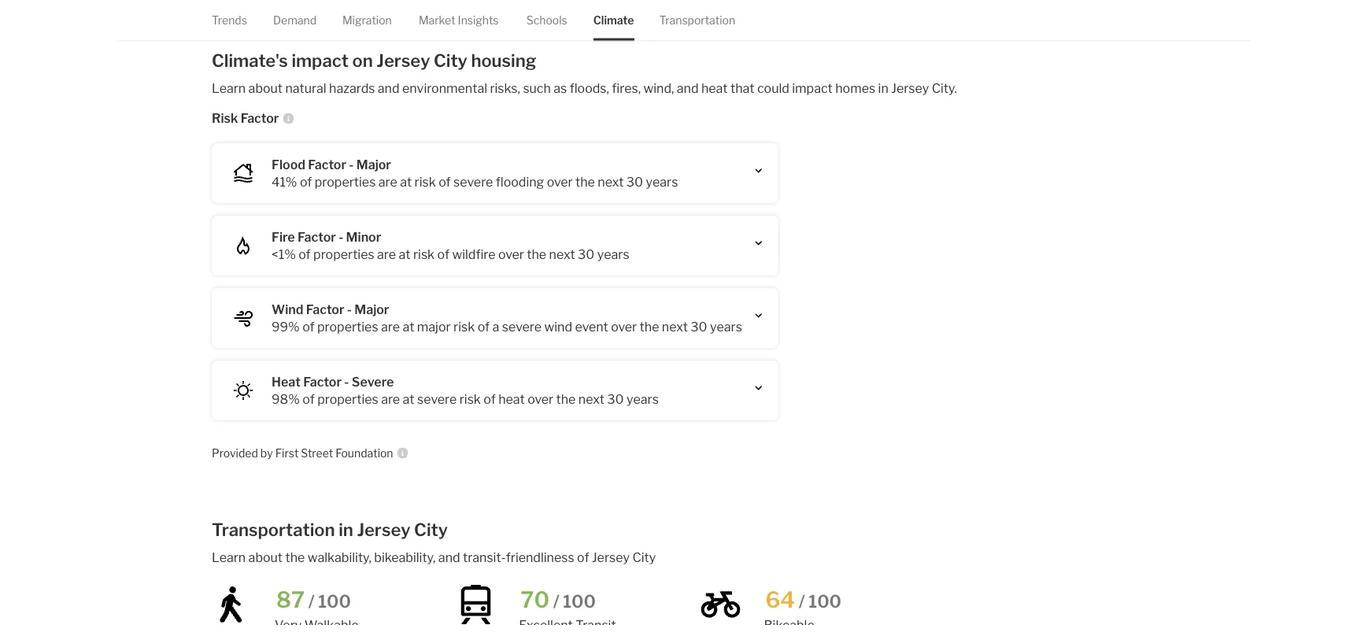 Task type: locate. For each thing, give the bounding box(es) containing it.
at inside "wind factor - major 99% of properties are at major        risk of a severe wind event over the next 30 years"
[[403, 319, 414, 334]]

1 about from the top
[[248, 80, 283, 95]]

city
[[434, 50, 467, 71], [414, 519, 448, 540], [633, 550, 656, 565]]

100 inside 87 / 100
[[318, 591, 351, 612]]

100 right 64
[[809, 591, 842, 612]]

- right flood
[[349, 156, 354, 172]]

- right wind
[[347, 301, 352, 317]]

learn about natural hazards and environmental risks, such as floods, fires, wind, and heat that      could impact homes in jersey city.
[[212, 80, 957, 95]]

<1%
[[272, 246, 296, 262]]

1 / from the left
[[308, 591, 315, 612]]

- inside flood factor - major 41% of properties are at risk of severe flooding over the next 30 years
[[349, 156, 354, 172]]

1 vertical spatial severe
[[502, 319, 542, 334]]

2 vertical spatial severe
[[417, 391, 457, 406]]

0 vertical spatial transportation
[[659, 13, 735, 27]]

properties up minor
[[315, 174, 376, 189]]

30 inside flood factor - major 41% of properties are at risk of severe flooding over the next 30 years
[[626, 174, 643, 189]]

/ for 64
[[799, 591, 805, 612]]

heat left that
[[701, 80, 728, 95]]

0 vertical spatial learn
[[212, 80, 246, 95]]

such
[[523, 80, 551, 95]]

are
[[378, 174, 397, 189], [377, 246, 396, 262], [381, 319, 400, 334], [381, 391, 400, 406]]

- inside fire factor - minor <1% of properties are at risk of wildfire over the next 30 years
[[339, 229, 343, 244]]

100 for 87
[[318, 591, 351, 612]]

properties up 'severe'
[[317, 319, 378, 334]]

factor inside fire factor - minor <1% of properties are at risk of wildfire over the next 30 years
[[298, 229, 336, 244]]

1 horizontal spatial impact
[[792, 80, 833, 95]]

flood
[[272, 156, 305, 172]]

30 inside heat factor - severe 98% of properties are at severe        risk of heat over the next 30 years
[[607, 391, 624, 406]]

30 inside fire factor - minor <1% of properties are at risk of wildfire over the next 30 years
[[578, 246, 595, 262]]

over right event
[[611, 319, 637, 334]]

next inside flood factor - major 41% of properties are at risk of severe flooding over the next 30 years
[[598, 174, 624, 189]]

risk
[[415, 174, 436, 189], [413, 246, 435, 262], [454, 319, 475, 334], [460, 391, 481, 406]]

the up 87
[[285, 550, 305, 565]]

1 vertical spatial major
[[354, 301, 389, 317]]

of left wildfire at the left of page
[[437, 246, 450, 262]]

next
[[598, 174, 624, 189], [549, 246, 575, 262], [662, 319, 688, 334], [579, 391, 605, 406]]

market insights link
[[419, 0, 499, 40]]

- inside heat factor - severe 98% of properties are at severe        risk of heat over the next 30 years
[[344, 374, 349, 389]]

1 learn from the top
[[212, 80, 246, 95]]

severe down major
[[417, 391, 457, 406]]

transportation up the walkability,
[[212, 519, 335, 540]]

severe left flooding
[[454, 174, 493, 189]]

the right flooding
[[576, 174, 595, 189]]

at inside flood factor - major 41% of properties are at risk of severe flooding over the next 30 years
[[400, 174, 412, 189]]

are inside flood factor - major 41% of properties are at risk of severe flooding over the next 30 years
[[378, 174, 397, 189]]

at for heat
[[403, 391, 415, 406]]

jersey right the on
[[377, 50, 430, 71]]

/ right 64
[[799, 591, 805, 612]]

2 horizontal spatial /
[[799, 591, 805, 612]]

transportation for transportation
[[659, 13, 735, 27]]

1 vertical spatial transportation
[[212, 519, 335, 540]]

major up minor
[[356, 156, 391, 172]]

about up 87
[[248, 550, 283, 565]]

climate's
[[212, 50, 288, 71]]

/ inside 70 / 100
[[553, 591, 559, 612]]

severe right a
[[502, 319, 542, 334]]

next inside heat factor - severe 98% of properties are at severe        risk of heat over the next 30 years
[[579, 391, 605, 406]]

are down minor
[[377, 246, 396, 262]]

- inside "wind factor - major 99% of properties are at major        risk of a severe wind event over the next 30 years"
[[347, 301, 352, 317]]

0 vertical spatial in
[[878, 80, 889, 95]]

1 vertical spatial impact
[[792, 80, 833, 95]]

100 inside 64 / 100
[[809, 591, 842, 612]]

major for major
[[354, 301, 389, 317]]

properties down 'severe'
[[317, 391, 378, 406]]

and right the wind,
[[677, 80, 699, 95]]

100
[[318, 591, 351, 612], [563, 591, 596, 612], [809, 591, 842, 612]]

- left 'severe'
[[344, 374, 349, 389]]

factor right fire
[[298, 229, 336, 244]]

at inside fire factor - minor <1% of properties are at risk of wildfire over the next 30 years
[[399, 246, 411, 262]]

as
[[554, 80, 567, 95]]

/ inside 87 / 100
[[308, 591, 315, 612]]

1 horizontal spatial 100
[[563, 591, 596, 612]]

factor right heat
[[303, 374, 342, 389]]

30
[[626, 174, 643, 189], [578, 246, 595, 262], [691, 319, 707, 334], [607, 391, 624, 406]]

years
[[646, 174, 678, 189], [597, 246, 629, 262], [710, 319, 742, 334], [627, 391, 659, 406]]

the inside fire factor - minor <1% of properties are at risk of wildfire over the next 30 years
[[527, 246, 546, 262]]

1 vertical spatial in
[[339, 519, 353, 540]]

100 right 87
[[318, 591, 351, 612]]

minor
[[346, 229, 381, 244]]

years inside "wind factor - major 99% of properties are at major        risk of a severe wind event over the next 30 years"
[[710, 319, 742, 334]]

properties inside flood factor - major 41% of properties are at risk of severe flooding over the next 30 years
[[315, 174, 376, 189]]

at
[[400, 174, 412, 189], [399, 246, 411, 262], [403, 319, 414, 334], [403, 391, 415, 406]]

the right wildfire at the left of page
[[527, 246, 546, 262]]

impact
[[292, 50, 349, 71], [792, 80, 833, 95]]

risks,
[[490, 80, 520, 95]]

properties inside heat factor - severe 98% of properties are at severe        risk of heat over the next 30 years
[[317, 391, 378, 406]]

heat inside heat factor - severe 98% of properties are at severe        risk of heat over the next 30 years
[[498, 391, 525, 406]]

at inside heat factor - severe 98% of properties are at severe        risk of heat over the next 30 years
[[403, 391, 415, 406]]

in
[[878, 80, 889, 95], [339, 519, 353, 540]]

migration
[[342, 13, 392, 27]]

0 horizontal spatial and
[[378, 80, 400, 95]]

of
[[300, 174, 312, 189], [439, 174, 451, 189], [299, 246, 311, 262], [437, 246, 450, 262], [302, 319, 315, 334], [478, 319, 490, 334], [303, 391, 315, 406], [484, 391, 496, 406], [577, 550, 589, 565]]

of right 41%
[[300, 174, 312, 189]]

city.
[[932, 80, 957, 95]]

the down wind
[[556, 391, 576, 406]]

0 vertical spatial severe
[[454, 174, 493, 189]]

- for heat
[[344, 374, 349, 389]]

0 horizontal spatial transportation
[[212, 519, 335, 540]]

over right wildfire at the left of page
[[498, 246, 524, 262]]

are up minor
[[378, 174, 397, 189]]

over down wind
[[528, 391, 554, 406]]

3 / from the left
[[799, 591, 805, 612]]

in right homes at right top
[[878, 80, 889, 95]]

0 vertical spatial major
[[356, 156, 391, 172]]

64 / 100
[[766, 587, 842, 613]]

factor
[[241, 110, 279, 125], [308, 156, 346, 172], [298, 229, 336, 244], [306, 301, 344, 317], [303, 374, 342, 389]]

risk factor
[[212, 110, 279, 125]]

70 / 100
[[521, 587, 596, 613]]

0 horizontal spatial 100
[[318, 591, 351, 612]]

1 vertical spatial learn
[[212, 550, 246, 565]]

risk inside fire factor - minor <1% of properties are at risk of wildfire over the next 30 years
[[413, 246, 435, 262]]

a
[[492, 319, 499, 334]]

factor inside flood factor - major 41% of properties are at risk of severe flooding over the next 30 years
[[308, 156, 346, 172]]

transportation up the wind,
[[659, 13, 735, 27]]

2 horizontal spatial 100
[[809, 591, 842, 612]]

properties
[[315, 174, 376, 189], [313, 246, 374, 262], [317, 319, 378, 334], [317, 391, 378, 406]]

that
[[731, 80, 755, 95]]

over inside "wind factor - major 99% of properties are at major        risk of a severe wind event over the next 30 years"
[[611, 319, 637, 334]]

2 / from the left
[[553, 591, 559, 612]]

risk inside flood factor - major 41% of properties are at risk of severe flooding over the next 30 years
[[415, 174, 436, 189]]

transportation
[[659, 13, 735, 27], [212, 519, 335, 540]]

-
[[349, 156, 354, 172], [339, 229, 343, 244], [347, 301, 352, 317], [344, 374, 349, 389]]

of right <1%
[[299, 246, 311, 262]]

/ inside 64 / 100
[[799, 591, 805, 612]]

2 vertical spatial city
[[633, 550, 656, 565]]

are left major
[[381, 319, 400, 334]]

over right flooding
[[547, 174, 573, 189]]

are for wind
[[381, 319, 400, 334]]

wind factor - major 99% of properties are at major        risk of a severe wind event over the next 30 years
[[272, 301, 742, 334]]

are for flood
[[378, 174, 397, 189]]

schools
[[526, 13, 567, 27]]

next inside fire factor - minor <1% of properties are at risk of wildfire over the next 30 years
[[549, 246, 575, 262]]

are down 'severe'
[[381, 391, 400, 406]]

1 horizontal spatial in
[[878, 80, 889, 95]]

2 learn from the top
[[212, 550, 246, 565]]

- left minor
[[339, 229, 343, 244]]

provided by first street foundation
[[212, 446, 393, 460]]

factor right flood
[[308, 156, 346, 172]]

factor for risk
[[241, 110, 279, 125]]

factor right wind
[[306, 301, 344, 317]]

jersey
[[377, 50, 430, 71], [891, 80, 929, 95], [357, 519, 411, 540], [592, 550, 630, 565]]

are inside heat factor - severe 98% of properties are at severe        risk of heat over the next 30 years
[[381, 391, 400, 406]]

properties for flood
[[315, 174, 376, 189]]

over
[[547, 174, 573, 189], [498, 246, 524, 262], [611, 319, 637, 334], [528, 391, 554, 406]]

are inside fire factor - minor <1% of properties are at risk of wildfire over the next 30 years
[[377, 246, 396, 262]]

1 horizontal spatial /
[[553, 591, 559, 612]]

0 vertical spatial heat
[[701, 80, 728, 95]]

3 100 from the left
[[809, 591, 842, 612]]

floods,
[[570, 80, 609, 95]]

are inside "wind factor - major 99% of properties are at major        risk of a severe wind event over the next 30 years"
[[381, 319, 400, 334]]

friendliness
[[506, 550, 574, 565]]

severe inside heat factor - severe 98% of properties are at severe        risk of heat over the next 30 years
[[417, 391, 457, 406]]

heat down a
[[498, 391, 525, 406]]

transportation for transportation in jersey city
[[212, 519, 335, 540]]

major inside "wind factor - major 99% of properties are at major        risk of a severe wind event over the next 30 years"
[[354, 301, 389, 317]]

- for flood
[[349, 156, 354, 172]]

/ right 70
[[553, 591, 559, 612]]

and down climate's impact on jersey city housing
[[378, 80, 400, 95]]

factor right the risk
[[241, 110, 279, 125]]

major inside flood factor - major 41% of properties are at risk of severe flooding over the next 30 years
[[356, 156, 391, 172]]

foundation
[[336, 446, 393, 460]]

properties down minor
[[313, 246, 374, 262]]

0 horizontal spatial heat
[[498, 391, 525, 406]]

1 vertical spatial about
[[248, 550, 283, 565]]

0 horizontal spatial /
[[308, 591, 315, 612]]

1 vertical spatial city
[[414, 519, 448, 540]]

learn for learn about natural hazards and environmental risks, such as floods, fires, wind, and heat that      could impact homes in jersey city.
[[212, 80, 246, 95]]

1 vertical spatial heat
[[498, 391, 525, 406]]

of right 99%
[[302, 319, 315, 334]]

2 about from the top
[[248, 550, 283, 565]]

100 inside 70 / 100
[[563, 591, 596, 612]]

severe
[[454, 174, 493, 189], [502, 319, 542, 334], [417, 391, 457, 406]]

0 vertical spatial about
[[248, 80, 283, 95]]

the
[[576, 174, 595, 189], [527, 246, 546, 262], [640, 319, 659, 334], [556, 391, 576, 406], [285, 550, 305, 565]]

1 horizontal spatial transportation
[[659, 13, 735, 27]]

provided
[[212, 446, 258, 460]]

risk
[[212, 110, 238, 125]]

factor inside heat factor - severe 98% of properties are at severe        risk of heat over the next 30 years
[[303, 374, 342, 389]]

on
[[352, 50, 373, 71]]

learn
[[212, 80, 246, 95], [212, 550, 246, 565]]

heat
[[701, 80, 728, 95], [498, 391, 525, 406]]

properties inside "wind factor - major 99% of properties are at major        risk of a severe wind event over the next 30 years"
[[317, 319, 378, 334]]

trends link
[[212, 0, 247, 40]]

next inside "wind factor - major 99% of properties are at major        risk of a severe wind event over the next 30 years"
[[662, 319, 688, 334]]

factor inside "wind factor - major 99% of properties are at major        risk of a severe wind event over the next 30 years"
[[306, 301, 344, 317]]

properties for wind
[[317, 319, 378, 334]]

wind
[[544, 319, 572, 334]]

severe
[[352, 374, 394, 389]]

major
[[356, 156, 391, 172], [354, 301, 389, 317]]

and left transit-
[[438, 550, 460, 565]]

of down a
[[484, 391, 496, 406]]

100 right 70
[[563, 591, 596, 612]]

homes
[[835, 80, 876, 95]]

and
[[378, 80, 400, 95], [677, 80, 699, 95], [438, 550, 460, 565]]

0 horizontal spatial impact
[[292, 50, 349, 71]]

major up 'severe'
[[354, 301, 389, 317]]

1 horizontal spatial heat
[[701, 80, 728, 95]]

at for a
[[403, 319, 414, 334]]

factor for flood
[[308, 156, 346, 172]]

about
[[248, 80, 283, 95], [248, 550, 283, 565]]

schools link
[[526, 0, 567, 40]]

2 100 from the left
[[563, 591, 596, 612]]

at for over
[[399, 246, 411, 262]]

the right event
[[640, 319, 659, 334]]

impact up natural
[[292, 50, 349, 71]]

properties inside fire factor - minor <1% of properties are at risk of wildfire over the next 30 years
[[313, 246, 374, 262]]

risk inside "wind factor - major 99% of properties are at major        risk of a severe wind event over the next 30 years"
[[454, 319, 475, 334]]

in up the walkability,
[[339, 519, 353, 540]]

impact right the could
[[792, 80, 833, 95]]

severe inside "wind factor - major 99% of properties are at major        risk of a severe wind event over the next 30 years"
[[502, 319, 542, 334]]

/ right 87
[[308, 591, 315, 612]]

event
[[575, 319, 608, 334]]

jersey up "bikeability,"
[[357, 519, 411, 540]]

about down climate's
[[248, 80, 283, 95]]

1 100 from the left
[[318, 591, 351, 612]]

housing
[[471, 50, 536, 71]]

/
[[308, 591, 315, 612], [553, 591, 559, 612], [799, 591, 805, 612]]

0 vertical spatial impact
[[292, 50, 349, 71]]



Task type: vqa. For each thing, say whether or not it's contained in the screenshot.


Task type: describe. For each thing, give the bounding box(es) containing it.
trends
[[212, 13, 247, 27]]

could
[[757, 80, 790, 95]]

100 for 64
[[809, 591, 842, 612]]

properties for fire
[[313, 246, 374, 262]]

transportation link
[[659, 0, 735, 40]]

natural
[[285, 80, 326, 95]]

about for the
[[248, 550, 283, 565]]

market insights
[[419, 13, 499, 27]]

risk inside heat factor - severe 98% of properties are at severe        risk of heat over the next 30 years
[[460, 391, 481, 406]]

street
[[301, 446, 333, 460]]

climate
[[593, 13, 634, 27]]

years inside heat factor - severe 98% of properties are at severe        risk of heat over the next 30 years
[[627, 391, 659, 406]]

87
[[276, 587, 305, 613]]

climate link
[[593, 0, 634, 40]]

transit-
[[463, 550, 506, 565]]

2 horizontal spatial and
[[677, 80, 699, 95]]

heat
[[272, 374, 301, 389]]

0 vertical spatial city
[[434, 50, 467, 71]]

the inside "wind factor - major 99% of properties are at major        risk of a severe wind event over the next 30 years"
[[640, 319, 659, 334]]

transportation in jersey city
[[212, 519, 448, 540]]

climate's impact on jersey city housing
[[212, 50, 536, 71]]

wildfire
[[452, 246, 496, 262]]

heat factor - severe 98% of properties are at severe        risk of heat over the next 30 years
[[272, 374, 659, 406]]

market
[[419, 13, 456, 27]]

are for fire
[[377, 246, 396, 262]]

fire factor - minor <1% of properties are at risk of wildfire over the next 30 years
[[272, 229, 629, 262]]

bikeability,
[[374, 550, 436, 565]]

64
[[766, 587, 795, 613]]

properties for heat
[[317, 391, 378, 406]]

factor for fire
[[298, 229, 336, 244]]

70
[[521, 587, 550, 613]]

severe inside flood factor - major 41% of properties are at risk of severe flooding over the next 30 years
[[454, 174, 493, 189]]

by
[[260, 446, 273, 460]]

fire
[[272, 229, 295, 244]]

factor for heat
[[303, 374, 342, 389]]

major for risk
[[356, 156, 391, 172]]

over inside heat factor - severe 98% of properties are at severe        risk of heat over the next 30 years
[[528, 391, 554, 406]]

flood factor - major 41% of properties are at risk of severe flooding over the next 30 years
[[272, 156, 678, 189]]

years inside flood factor - major 41% of properties are at risk of severe flooding over the next 30 years
[[646, 174, 678, 189]]

87 / 100
[[276, 587, 351, 613]]

migration link
[[342, 0, 392, 40]]

30 inside "wind factor - major 99% of properties are at major        risk of a severe wind event over the next 30 years"
[[691, 319, 707, 334]]

factor for wind
[[306, 301, 344, 317]]

environmental
[[402, 80, 487, 95]]

of left a
[[478, 319, 490, 334]]

over inside fire factor - minor <1% of properties are at risk of wildfire over the next 30 years
[[498, 246, 524, 262]]

98%
[[272, 391, 300, 406]]

/ for 70
[[553, 591, 559, 612]]

wind,
[[644, 80, 674, 95]]

jersey up 70 / 100
[[592, 550, 630, 565]]

- for fire
[[339, 229, 343, 244]]

demand link
[[273, 0, 317, 40]]

insights
[[458, 13, 499, 27]]

the inside heat factor - severe 98% of properties are at severe        risk of heat over the next 30 years
[[556, 391, 576, 406]]

first
[[275, 446, 299, 460]]

/ for 87
[[308, 591, 315, 612]]

about for natural
[[248, 80, 283, 95]]

of right the 98%
[[303, 391, 315, 406]]

learn for learn about the walkability, bikeability, and transit-friendliness of jersey city
[[212, 550, 246, 565]]

are for heat
[[381, 391, 400, 406]]

100 for 70
[[563, 591, 596, 612]]

fires,
[[612, 80, 641, 95]]

over inside flood factor - major 41% of properties are at risk of severe flooding over the next 30 years
[[547, 174, 573, 189]]

wind
[[272, 301, 303, 317]]

hazards
[[329, 80, 375, 95]]

years inside fire factor - minor <1% of properties are at risk of wildfire over the next 30 years
[[597, 246, 629, 262]]

jersey left city.
[[891, 80, 929, 95]]

1 horizontal spatial and
[[438, 550, 460, 565]]

99%
[[272, 319, 300, 334]]

0 horizontal spatial in
[[339, 519, 353, 540]]

learn about the walkability, bikeability, and transit-friendliness of jersey city
[[212, 550, 656, 565]]

- for wind
[[347, 301, 352, 317]]

of up fire factor - minor <1% of properties are at risk of wildfire over the next 30 years
[[439, 174, 451, 189]]

of right friendliness
[[577, 550, 589, 565]]

demand
[[273, 13, 317, 27]]

major
[[417, 319, 451, 334]]

41%
[[272, 174, 297, 189]]

walkability,
[[308, 550, 372, 565]]

the inside flood factor - major 41% of properties are at risk of severe flooding over the next 30 years
[[576, 174, 595, 189]]

at for flooding
[[400, 174, 412, 189]]

flooding
[[496, 174, 544, 189]]



